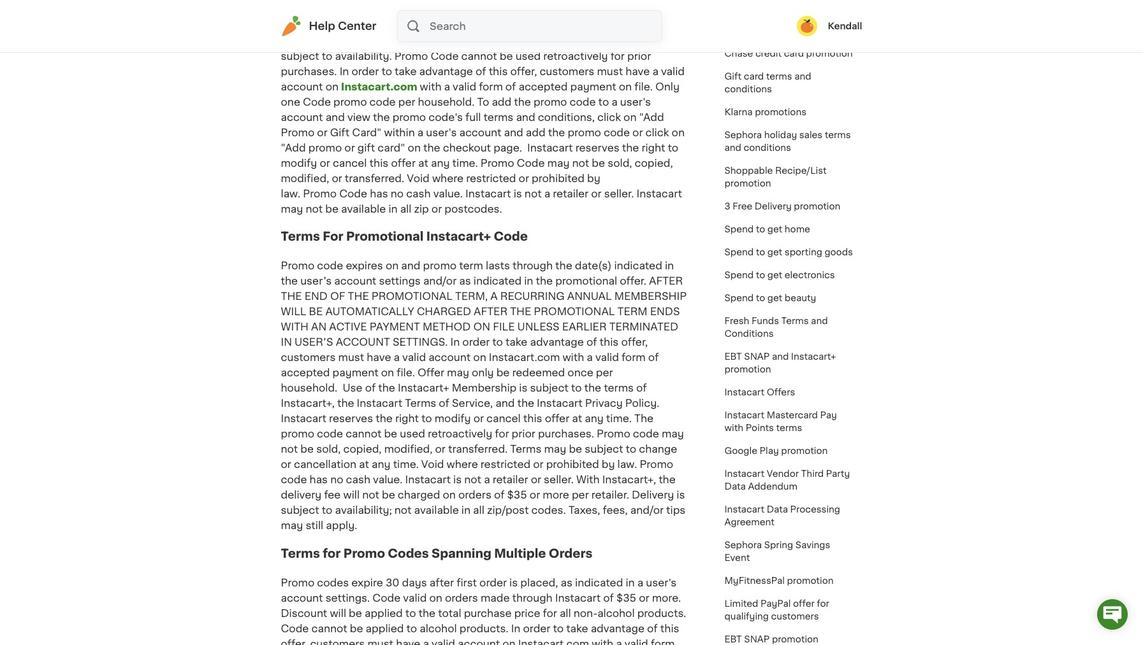 Task type: describe. For each thing, give the bounding box(es) containing it.
page.  instacart
[[494, 143, 573, 153]]

addendum
[[748, 483, 798, 492]]

restricted inside with a valid form of accepted payment on file. only one code promo code per household. to add the promo code to a user's account and view the promo code's full terms and conditions, click on "add promo or gift card" within a user's account and add the promo code or click on "add promo or gift card" on the checkout page.  instacart reserves the right to modify or cancel this offer at any time. promo code may not be sold, copied, modified, or transferred. void where restricted or prohibited by law. promo code has no cash value. instacart is not a retailer or seller. instacart may not be available in all zip or postcodes.
[[466, 173, 516, 183]]

sephora for sephora holiday sales terms and conditions
[[725, 131, 762, 140]]

this inside promo codes expire 30 days after first order is placed, as indicated in a user's account settings. code valid on orders made through instacart of $35 or more. discount will be applied to the total purchase price for all non-alcohol products. code cannot be applied to alcohol products. in order to take advantage of this offer, customers must have a valid account on instacart.com with a valid
[[660, 624, 679, 634]]

view
[[347, 112, 370, 122]]

offer.
[[620, 276, 647, 286]]

term
[[459, 261, 483, 271]]

settings.
[[393, 337, 448, 348]]

modified, inside with a valid form of accepted payment on file. only one code promo code per household. to add the promo code to a user's account and view the promo code's full terms and conditions, click on "add promo or gift card" within a user's account and add the promo code or click on "add promo or gift card" on the checkout page.  instacart reserves the right to modify or cancel this offer at any time. promo code may not be sold, copied, modified, or transferred. void where restricted or prohibited by law. promo code has no cash value. instacart is not a retailer or seller. instacart may not be available in all zip or postcodes.
[[281, 173, 329, 183]]

instacart data processing agreement link
[[717, 499, 862, 534]]

total
[[438, 609, 461, 619]]

indicated for as
[[575, 578, 623, 588]]

gift card terms and conditions
[[725, 72, 811, 94]]

may up change
[[662, 429, 684, 439]]

0 vertical spatial add
[[492, 97, 511, 107]]

and inside the "instacart+ family account terms and conditions"
[[753, 26, 770, 35]]

terms for terms may be subject to change or cancellation at any time. void where restricted or prohibited by law. promo code has no cash value. instacart is not a retailer or seller. with instacart+, the delivery fee will not be charged on orders of $35 or more per retailer. delivery is subject to availability; not available in all zip/post codes. taxes, fees, and/or tips may still apply.
[[510, 444, 542, 455]]

sephora holiday sales terms and conditions
[[725, 131, 851, 152]]

no inside terms may be subject to change or cancellation at any time. void where restricted or prohibited by law. promo code has no cash value. instacart is not a retailer or seller. with instacart+, the delivery fee will not be charged on orders of $35 or more per retailer. delivery is subject to availability; not available in all zip/post codes. taxes, fees, and/or tips may still apply.
[[330, 475, 343, 485]]

shoppable recipe/list promotion
[[725, 166, 827, 188]]

policy.
[[625, 399, 660, 409]]

orders inside promo codes expire 30 days after first order is placed, as indicated in a user's account settings. code valid on orders made through instacart of $35 or more. discount will be applied to the total purchase price for all non-alcohol products. code cannot be applied to alcohol products. in order to take advantage of this offer, customers must have a valid account on instacart.com with a valid
[[445, 593, 478, 604]]

account up the discount
[[281, 593, 323, 604]]

is inside promo codes expire 30 days after first order is placed, as indicated in a user's account settings. code valid on orders made through instacart of $35 or more. discount will be applied to the total purchase price for all non-alcohol products. code cannot be applied to alcohol products. in order to take advantage of this offer, customers must have a valid account on instacart.com with a valid
[[509, 578, 518, 588]]

0 horizontal spatial the
[[281, 291, 302, 302]]

paypal
[[761, 600, 791, 609]]

terms for terms for promo codes spanning multiple orders
[[281, 548, 320, 560]]

apply.
[[326, 521, 357, 531]]

in inside with a valid form of accepted payment on file. only one code promo code per household. to add the promo code to a user's account and view the promo code's full terms and conditions, click on "add promo or gift card" within a user's account and add the promo code or click on "add promo or gift card" on the checkout page.  instacart reserves the right to modify or cancel this offer at any time. promo code may not be sold, copied, modified, or transferred. void where restricted or prohibited by law. promo code has no cash value. instacart is not a retailer or seller. instacart may not be available in all zip or postcodes.
[[389, 204, 398, 214]]

available inside with a valid form of accepted payment on file. only one code promo code per household. to add the promo code to a user's account and view the promo code's full terms and conditions, click on "add promo or gift card" within a user's account and add the promo code or click on "add promo or gift card" on the checkout page.  instacart reserves the right to modify or cancel this offer at any time. promo code may not be sold, copied, modified, or transferred. void where restricted or prohibited by law. promo code has no cash value. instacart is not a retailer or seller. instacart may not be available in all zip or postcodes.
[[341, 204, 386, 214]]

1 horizontal spatial delivery
[[755, 202, 792, 211]]

any inside promo code expires on and promo term lasts through the date(s) indicated in the user's account settings and/or as indicated in the promotional offer. after the end of the promotional term, a recurring annual membership will be automatically charged after the promotional term ends with an active payment method on file unless earlier terminated in user's account settings. in order to take advantage of this offer, customers must have a valid account on instacart.com with a valid form of accepted payment on file. offer may only be redeemed once per household.  use of the instacart+ membership is subject to the terms of instacart+, the instacart terms of service, and the instacart privacy policy. instacart reserves the right to modify or cancel this offer at any time. the promo code cannot be used retroactively for prior purchases. promo code may not be sold, copied, modified, or transferred.
[[585, 414, 604, 424]]

promo up user's
[[281, 261, 314, 271]]

of inside terms may be subject to change or cancellation at any time. void where restricted or prohibited by law. promo code has no cash value. instacart is not a retailer or seller. with instacart+, the delivery fee will not be charged on orders of $35 or more per retailer. delivery is subject to availability; not available in all zip/post codes. taxes, fees, and/or tips may still apply.
[[494, 490, 505, 501]]

1 vertical spatial applied
[[366, 624, 404, 634]]

advantage inside promo codes expire 30 days after first order is placed, as indicated in a user's account settings. code valid on orders made through instacart of $35 or more. discount will be applied to the total purchase price for all non-alcohol products. code cannot be applied to alcohol products. in order to take advantage of this offer, customers must have a valid account on instacart.com with a valid
[[591, 624, 645, 634]]

to inside spend to get beauty link
[[756, 294, 765, 303]]

not down retroactively
[[464, 475, 481, 485]]

gift inside with a valid form of accepted payment on file. only one code promo code per household. to add the promo code to a user's account and view the promo code's full terms and conditions, click on "add promo or gift card" within a user's account and add the promo code or click on "add promo or gift card" on the checkout page.  instacart reserves the right to modify or cancel this offer at any time. promo code may not be sold, copied, modified, or transferred. void where restricted or prohibited by law. promo code has no cash value. instacart is not a retailer or seller. instacart may not be available in all zip or postcodes.
[[330, 127, 350, 137]]

spend for spend to get beauty
[[725, 294, 754, 303]]

not down law. promo code
[[306, 204, 323, 214]]

1 vertical spatial indicated
[[474, 276, 522, 286]]

account inside the "instacart+ family account terms and conditions"
[[802, 13, 839, 22]]

terms inside promo code expires on and promo term lasts through the date(s) indicated in the user's account settings and/or as indicated in the promotional offer. after the end of the promotional term, a recurring annual membership will be automatically charged after the promotional term ends with an active payment method on file unless earlier terminated in user's account settings. in order to take advantage of this offer, customers must have a valid account on instacart.com with a valid form of accepted payment on file. offer may only be redeemed once per household.  use of the instacart+ membership is subject to the terms of instacart+, the instacart terms of service, and the instacart privacy policy. instacart reserves the right to modify or cancel this offer at any time. the promo code cannot be used retroactively for prior purchases. promo code may not be sold, copied, modified, or transferred.
[[405, 399, 436, 409]]

klarna
[[725, 108, 753, 117]]

more.
[[652, 593, 681, 604]]

1 vertical spatial code
[[373, 593, 401, 604]]

0 vertical spatial click
[[597, 112, 621, 122]]

sporting
[[785, 248, 822, 257]]

conditions inside gift card terms and conditions
[[725, 85, 772, 94]]

credit
[[756, 49, 782, 58]]

snap for and
[[744, 353, 770, 362]]

change
[[639, 444, 677, 455]]

advantage inside promo code expires on and promo term lasts through the date(s) indicated in the user's account settings and/or as indicated in the promotional offer. after the end of the promotional term, a recurring annual membership will be automatically charged after the promotional term ends with an active payment method on file unless earlier terminated in user's account settings. in order to take advantage of this offer, customers must have a valid account on instacart.com with a valid form of accepted payment on file. offer may only be redeemed once per household.  use of the instacart+ membership is subject to the terms of instacart+, the instacart terms of service, and the instacart privacy policy. instacart reserves the right to modify or cancel this offer at any time. the promo code cannot be used retroactively for prior purchases. promo code may not be sold, copied, modified, or transferred.
[[530, 337, 584, 348]]

gift card terms and conditions link
[[717, 65, 862, 101]]

in inside promo code expires on and promo term lasts through the date(s) indicated in the user's account settings and/or as indicated in the promotional offer. after the end of the promotional term, a recurring annual membership will be automatically charged after the promotional term ends with an active payment method on file unless earlier terminated in user's account settings. in order to take advantage of this offer, customers must have a valid account on instacart.com with a valid form of accepted payment on file. offer may only be redeemed once per household.  use of the instacart+ membership is subject to the terms of instacart+, the instacart terms of service, and the instacart privacy policy. instacart reserves the right to modify or cancel this offer at any time. the promo code cannot be used retroactively for prior purchases. promo code may not be sold, copied, modified, or transferred.
[[450, 337, 460, 348]]

promotion down limited paypal offer for qualifying customers link
[[772, 636, 819, 645]]

user avatar image
[[797, 16, 818, 36]]

account down full
[[459, 127, 501, 137]]

offer inside promo code expires on and promo term lasts through the date(s) indicated in the user's account settings and/or as indicated in the promotional offer. after the end of the promotional term, a recurring annual membership will be automatically charged after the promotional term ends with an active payment method on file unless earlier terminated in user's account settings. in order to take advantage of this offer, customers must have a valid account on instacart.com with a valid form of accepted payment on file. offer may only be redeemed once per household.  use of the instacart+ membership is subject to the terms of instacart+, the instacart terms of service, and the instacart privacy policy. instacart reserves the right to modify or cancel this offer at any time. the promo code cannot be used retroactively for prior purchases. promo code may not be sold, copied, modified, or transferred.
[[545, 414, 569, 424]]

get for home
[[768, 225, 783, 234]]

sephora for sephora spring savings event
[[725, 541, 762, 550]]

customers inside promo codes expire 30 days after first order is placed, as indicated in a user's account settings. code valid on orders made through instacart of $35 or more. discount will be applied to the total purchase price for all non-alcohol products. code cannot be applied to alcohol products. in order to take advantage of this offer, customers must have a valid account on instacart.com with a valid
[[310, 639, 365, 646]]

of
[[330, 291, 345, 302]]

account down purchase
[[458, 639, 500, 646]]

not up availability;
[[362, 490, 379, 501]]

the
[[634, 414, 654, 424]]

codes
[[317, 578, 349, 588]]

have inside promo codes expire 30 days after first order is placed, as indicated in a user's account settings. code valid on orders made through instacart of $35 or more. discount will be applied to the total purchase price for all non-alcohol products. code cannot be applied to alcohol products. in order to take advantage of this offer, customers must have a valid account on instacart.com with a valid
[[396, 639, 420, 646]]

terminated
[[609, 322, 678, 332]]

to inside spend to get sporting goods link
[[756, 248, 765, 257]]

form inside with a valid form of accepted payment on file. only one code promo code per household. to add the promo code to a user's account and view the promo code's full terms and conditions, click on "add promo or gift card" within a user's account and add the promo code or click on "add promo or gift card" on the checkout page.  instacart reserves the right to modify or cancel this offer at any time. promo code may not be sold, copied, modified, or transferred. void where restricted or prohibited by law. promo code has no cash value. instacart is not a retailer or seller. instacart may not be available in all zip or postcodes.
[[479, 81, 503, 92]]

cannot inside promo codes expire 30 days after first order is placed, as indicated in a user's account settings. code valid on orders made through instacart of $35 or more. discount will be applied to the total purchase price for all non-alcohol products. code cannot be applied to alcohol products. in order to take advantage of this offer, customers must have a valid account on instacart.com with a valid
[[311, 624, 347, 634]]

data inside "instacart vendor third party data addendum"
[[725, 483, 746, 492]]

offer inside limited paypal offer for qualifying customers
[[793, 600, 815, 609]]

free
[[733, 202, 753, 211]]

sephora spring savings event link
[[717, 534, 862, 570]]

may down law. promo code
[[281, 204, 303, 214]]

account up offer
[[429, 353, 471, 363]]

available inside terms may be subject to change or cancellation at any time. void where restricted or prohibited by law. promo code has no cash value. instacart is not a retailer or seller. with instacart+, the delivery fee will not be charged on orders of $35 or more per retailer. delivery is subject to availability; not available in all zip/post codes. taxes, fees, and/or tips may still apply.
[[414, 506, 459, 516]]

event
[[725, 554, 750, 563]]

promo down privacy
[[597, 429, 630, 439]]

payment inside with a valid form of accepted payment on file. only one code promo code per household. to add the promo code to a user's account and view the promo code's full terms and conditions, click on "add promo or gift card" within a user's account and add the promo code or click on "add promo or gift card" on the checkout page.  instacart reserves the right to modify or cancel this offer at any time. promo code may not be sold, copied, modified, or transferred. void where restricted or prohibited by law. promo code has no cash value. instacart is not a retailer or seller. instacart may not be available in all zip or postcodes.
[[570, 81, 616, 92]]

an
[[311, 322, 327, 332]]

get for sporting
[[768, 248, 783, 257]]

will inside promo codes expire 30 days after first order is placed, as indicated in a user's account settings. code valid on orders made through instacart of $35 or more. discount will be applied to the total purchase price for all non-alcohol products. code cannot be applied to alcohol products. in order to take advantage of this offer, customers must have a valid account on instacart.com with a valid
[[330, 609, 346, 619]]

qualifying
[[725, 613, 769, 622]]

cannot inside promo code expires on and promo term lasts through the date(s) indicated in the user's account settings and/or as indicated in the promotional offer. after the end of the promotional term, a recurring annual membership will be automatically charged after the promotional term ends with an active payment method on file unless earlier terminated in user's account settings. in order to take advantage of this offer, customers must have a valid account on instacart.com with a valid form of accepted payment on file. offer may only be redeemed once per household.  use of the instacart+ membership is subject to the terms of instacart+, the instacart terms of service, and the instacart privacy policy. instacart reserves the right to modify or cancel this offer at any time. the promo code cannot be used retroactively for prior purchases. promo code may not be sold, copied, modified, or transferred.
[[346, 429, 382, 439]]

spend to get beauty
[[725, 294, 816, 303]]

prohibited inside terms may be subject to change or cancellation at any time. void where restricted or prohibited by law. promo code has no cash value. instacart is not a retailer or seller. with instacart+, the delivery fee will not be charged on orders of $35 or more per retailer. delivery is subject to availability; not available in all zip/post codes. taxes, fees, and/or tips may still apply.
[[546, 460, 599, 470]]

retailer inside terms may be subject to change or cancellation at any time. void where restricted or prohibited by law. promo code has no cash value. instacart is not a retailer or seller. with instacart+, the delivery fee will not be charged on orders of $35 or more per retailer. delivery is subject to availability; not available in all zip/post codes. taxes, fees, and/or tips may still apply.
[[493, 475, 528, 485]]

1 horizontal spatial add
[[526, 127, 546, 137]]

instacart+ family account terms and conditions link
[[717, 6, 862, 42]]

all inside with a valid form of accepted payment on file. only one code promo code per household. to add the promo code to a user's account and view the promo code's full terms and conditions, click on "add promo or gift card" within a user's account and add the promo code or click on "add promo or gift card" on the checkout page.  instacart reserves the right to modify or cancel this offer at any time. promo code may not be sold, copied, modified, or transferred. void where restricted or prohibited by law. promo code has no cash value. instacart is not a retailer or seller. instacart may not be available in all zip or postcodes.
[[400, 204, 412, 214]]

pay
[[820, 411, 837, 420]]

only
[[472, 368, 494, 378]]

instacart mastercard pay with points terms
[[725, 411, 837, 433]]

retailer.
[[592, 490, 629, 501]]

promo down conditions,
[[568, 127, 601, 137]]

3 free delivery promotion link
[[717, 195, 848, 218]]

promotional
[[555, 276, 617, 286]]

1 vertical spatial order
[[480, 578, 507, 588]]

promo inside with a valid form of accepted payment on file. only one code promo code per household. to add the promo code to a user's account and view the promo code's full terms and conditions, click on "add promo or gift card" within a user's account and add the promo code or click on "add promo or gift card" on the checkout page.  instacart reserves the right to modify or cancel this offer at any time. promo code may not be sold, copied, modified, or transferred. void where restricted or prohibited by law. promo code has no cash value. instacart is not a retailer or seller. instacart may not be available in all zip or postcodes.
[[281, 127, 314, 137]]

0 vertical spatial user's
[[620, 97, 651, 107]]

household.  use
[[281, 383, 363, 393]]

is up tips
[[677, 490, 685, 501]]

unless
[[517, 322, 560, 332]]

take inside promo codes expire 30 days after first order is placed, as indicated in a user's account settings. code valid on orders made through instacart of $35 or more. discount will be applied to the total purchase price for all non-alcohol products. code cannot be applied to alcohol products. in order to take advantage of this offer, customers must have a valid account on instacart.com with a valid
[[566, 624, 588, 634]]

account down expires
[[334, 276, 376, 286]]

full
[[465, 112, 481, 122]]

limited paypal offer for qualifying customers
[[725, 600, 829, 622]]

sephora spring savings event
[[725, 541, 830, 563]]

0 vertical spatial applied
[[365, 609, 403, 619]]

and inside sephora holiday sales terms and conditions
[[725, 143, 741, 152]]

party
[[826, 470, 850, 479]]

law. promo code
[[281, 188, 367, 199]]

accepted inside with a valid form of accepted payment on file. only one code promo code per household. to add the promo code to a user's account and view the promo code's full terms and conditions, click on "add promo or gift card" within a user's account and add the promo code or click on "add promo or gift card" on the checkout page.  instacart reserves the right to modify or cancel this offer at any time. promo code may not be sold, copied, modified, or transferred. void where restricted or prohibited by law. promo code has no cash value. instacart is not a retailer or seller. instacart may not be available in all zip or postcodes.
[[519, 81, 568, 92]]

still
[[306, 521, 323, 531]]

instacart+, inside promo code expires on and promo term lasts through the date(s) indicated in the user's account settings and/or as indicated in the promotional offer. after the end of the promotional term, a recurring annual membership will be automatically charged after the promotional term ends with an active payment method on file unless earlier terminated in user's account settings. in order to take advantage of this offer, customers must have a valid account on instacart.com with a valid form of accepted payment on file. offer may only be redeemed once per household.  use of the instacart+ membership is subject to the terms of instacart+, the instacart terms of service, and the instacart privacy policy. instacart reserves the right to modify or cancel this offer at any time. the promo code cannot be used retroactively for prior purchases. promo code may not be sold, copied, modified, or transferred.
[[281, 399, 335, 409]]

spend to get home
[[725, 225, 810, 234]]

code's
[[429, 112, 463, 122]]

not down charged on the left bottom of page
[[394, 506, 412, 516]]

promo inside promo codes expire 30 days after first order is placed, as indicated in a user's account settings. code valid on orders made through instacart of $35 or more. discount will be applied to the total purchase price for all non-alcohol products. code cannot be applied to alcohol products. in order to take advantage of this offer, customers must have a valid account on instacart.com with a valid
[[281, 578, 314, 588]]

seller. inside terms may be subject to change or cancellation at any time. void where restricted or prohibited by law. promo code has no cash value. instacart is not a retailer or seller. with instacart+, the delivery fee will not be charged on orders of $35 or more per retailer. delivery is subject to availability; not available in all zip/post codes. taxes, fees, and/or tips may still apply.
[[544, 475, 574, 485]]

has inside with a valid form of accepted payment on file. only one code promo code per household. to add the promo code to a user's account and view the promo code's full terms and conditions, click on "add promo or gift card" within a user's account and add the promo code or click on "add promo or gift card" on the checkout page.  instacart reserves the right to modify or cancel this offer at any time. promo code may not be sold, copied, modified, or transferred. void where restricted or prohibited by law. promo code has no cash value. instacart is not a retailer or seller. instacart may not be available in all zip or postcodes.
[[370, 188, 388, 199]]

terms for promotional instacart+ code
[[281, 231, 528, 243]]

customers inside promo code expires on and promo term lasts through the date(s) indicated in the user's account settings and/or as indicated in the promotional offer. after the end of the promotional term, a recurring annual membership will be automatically charged after the promotional term ends with an active payment method on file unless earlier terminated in user's account settings. in order to take advantage of this offer, customers must have a valid account on instacart.com with a valid form of accepted payment on file. offer may only be redeemed once per household.  use of the instacart+ membership is subject to the terms of instacart+, the instacart terms of service, and the instacart privacy policy. instacart reserves the right to modify or cancel this offer at any time. the promo code cannot be used retroactively for prior purchases. promo code may not be sold, copied, modified, or transferred.
[[281, 353, 336, 363]]

terms inside sephora holiday sales terms and conditions
[[825, 131, 851, 140]]

conditions for holiday
[[744, 143, 791, 152]]

payment
[[370, 322, 420, 332]]

value. inside with a valid form of accepted payment on file. only one code promo code per household. to add the promo code to a user's account and view the promo code's full terms and conditions, click on "add promo or gift card" within a user's account and add the promo code or click on "add promo or gift card" on the checkout page.  instacart reserves the right to modify or cancel this offer at any time. promo code may not be sold, copied, modified, or transferred. void where restricted or prohibited by law. promo code has no cash value. instacart is not a retailer or seller. instacart may not be available in all zip or postcodes.
[[433, 188, 463, 199]]

instacart+ family account terms and conditions
[[725, 13, 839, 35]]

shoppable
[[725, 166, 773, 175]]

instacart inside the instacart data processing agreement
[[725, 506, 765, 515]]

1 horizontal spatial click
[[646, 127, 669, 137]]

fresh funds terms and conditions link
[[717, 310, 862, 346]]

prohibited inside with a valid form of accepted payment on file. only one code promo code per household. to add the promo code to a user's account and view the promo code's full terms and conditions, click on "add promo or gift card" within a user's account and add the promo code or click on "add promo or gift card" on the checkout page.  instacart reserves the right to modify or cancel this offer at any time. promo code may not be sold, copied, modified, or transferred. void where restricted or prohibited by law. promo code has no cash value. instacart is not a retailer or seller. instacart may not be available in all zip or postcodes.
[[532, 173, 585, 183]]

card"
[[352, 127, 382, 137]]

law.
[[618, 460, 637, 470]]

on inside terms may be subject to change or cancellation at any time. void where restricted or prohibited by law. promo code has no cash value. instacart is not a retailer or seller. with instacart+, the delivery fee will not be charged on orders of $35 or more per retailer. delivery is subject to availability; not available in all zip/post codes. taxes, fees, and/or tips may still apply.
[[443, 490, 456, 501]]

expires
[[346, 261, 383, 271]]

and inside ebt snap and instacart+ promotion
[[772, 353, 789, 362]]

0 vertical spatial products.
[[637, 609, 686, 619]]

0 horizontal spatial subject
[[281, 506, 319, 516]]

promo left term
[[423, 261, 457, 271]]

or inside promo codes expire 30 days after first order is placed, as indicated in a user's account settings. code valid on orders made through instacart of $35 or more. discount will be applied to the total purchase price for all non-alcohol products. code cannot be applied to alcohol products. in order to take advantage of this offer, customers must have a valid account on instacart.com with a valid
[[639, 593, 649, 604]]

instacart+ up term
[[426, 231, 491, 243]]

value. inside terms may be subject to change or cancellation at any time. void where restricted or prohibited by law. promo code has no cash value. instacart is not a retailer or seller. with instacart+, the delivery fee will not be charged on orders of $35 or more per retailer. delivery is subject to availability; not available in all zip/post codes. taxes, fees, and/or tips may still apply.
[[373, 475, 403, 485]]

prior
[[512, 429, 535, 439]]

2 vertical spatial code
[[281, 624, 309, 634]]

may down "purchases."
[[544, 444, 566, 455]]

one code promo
[[281, 97, 367, 107]]

with inside promo code expires on and promo term lasts through the date(s) indicated in the user's account settings and/or as indicated in the promotional offer. after the end of the promotional term, a recurring annual membership will be automatically charged after the promotional term ends with an active payment method on file unless earlier terminated in user's account settings. in order to take advantage of this offer, customers must have a valid account on instacart.com with a valid form of accepted payment on file. offer may only be redeemed once per household.  use of the instacart+ membership is subject to the terms of instacart+, the instacart terms of service, and the instacart privacy policy. instacart reserves the right to modify or cancel this offer at any time. the promo code cannot be used retroactively for prior purchases. promo code may not be sold, copied, modified, or transferred.
[[563, 353, 584, 363]]

payment inside promo code expires on and promo term lasts through the date(s) indicated in the user's account settings and/or as indicated in the promotional offer. after the end of the promotional term, a recurring annual membership will be automatically charged after the promotional term ends with an active payment method on file unless earlier terminated in user's account settings. in order to take advantage of this offer, customers must have a valid account on instacart.com with a valid form of accepted payment on file. offer may only be redeemed once per household.  use of the instacart+ membership is subject to the terms of instacart+, the instacart terms of service, and the instacart privacy policy. instacart reserves the right to modify or cancel this offer at any time. the promo code cannot be used retroactively for prior purchases. promo code may not be sold, copied, modified, or transferred.
[[333, 368, 378, 378]]

play
[[760, 447, 779, 456]]

cancellation
[[294, 460, 356, 470]]

code inside terms may be subject to change or cancellation at any time. void where restricted or prohibited by law. promo code has no cash value. instacart is not a retailer or seller. with instacart+, the delivery fee will not be charged on orders of $35 or more per retailer. delivery is subject to availability; not available in all zip/post codes. taxes, fees, and/or tips may still apply.
[[281, 475, 307, 485]]

promo up expire
[[344, 548, 385, 560]]

google
[[725, 447, 757, 456]]

has inside terms may be subject to change or cancellation at any time. void where restricted or prohibited by law. promo code has no cash value. instacart is not a retailer or seller. with instacart+, the delivery fee will not be charged on orders of $35 or more per retailer. delivery is subject to availability; not available in all zip/post codes. taxes, fees, and/or tips may still apply.
[[310, 475, 328, 485]]

instacart.com inside promo code expires on and promo term lasts through the date(s) indicated in the user's account settings and/or as indicated in the promotional offer. after the end of the promotional term, a recurring annual membership will be automatically charged after the promotional term ends with an active payment method on file unless earlier terminated in user's account settings. in order to take advantage of this offer, customers must have a valid account on instacart.com with a valid form of accepted payment on file. offer may only be redeemed once per household.  use of the instacart+ membership is subject to the terms of instacart+, the instacart terms of service, and the instacart privacy policy. instacart reserves the right to modify or cancel this offer at any time. the promo code cannot be used retroactively for prior purchases. promo code may not be sold, copied, modified, or transferred.
[[489, 353, 560, 363]]

0 horizontal spatial alcohol
[[420, 624, 457, 634]]

0 vertical spatial card
[[784, 49, 804, 58]]

annual
[[567, 291, 612, 302]]

promotion up home
[[794, 202, 841, 211]]

promotion down kendall link
[[806, 49, 853, 58]]

promotional
[[346, 231, 424, 243]]

delivery
[[281, 490, 322, 501]]

the inside promo codes expire 30 days after first order is placed, as indicated in a user's account settings. code valid on orders made through instacart of $35 or more. discount will be applied to the total purchase price for all non-alcohol products. code cannot be applied to alcohol products. in order to take advantage of this offer, customers must have a valid account on instacart.com with a valid
[[419, 609, 436, 619]]

promotion down savings
[[787, 577, 834, 586]]

get for electronics
[[768, 271, 783, 280]]

right inside with a valid form of accepted payment on file. only one code promo code per household. to add the promo code to a user's account and view the promo code's full terms and conditions, click on "add promo or gift card" within a user's account and add the promo code or click on "add promo or gift card" on the checkout page.  instacart reserves the right to modify or cancel this offer at any time. promo code may not be sold, copied, modified, or transferred. void where restricted or prohibited by law. promo code has no cash value. instacart is not a retailer or seller. instacart may not be available in all zip or postcodes.
[[642, 143, 665, 153]]

0 horizontal spatial promotional
[[372, 291, 453, 302]]

settings
[[379, 276, 421, 286]]

mastercard
[[767, 411, 818, 420]]

promo codes expire 30 days after first order is placed, as indicated in a user's account settings. code valid on orders made through instacart of $35 or more. discount will be applied to the total purchase price for all non-alcohol products. code cannot be applied to alcohol products. in order to take advantage of this offer, customers must have a valid account on instacart.com with a valid 
[[281, 578, 688, 646]]

household. to
[[418, 97, 489, 107]]

copied, inside promo code expires on and promo term lasts through the date(s) indicated in the user's account settings and/or as indicated in the promotional offer. after the end of the promotional term, a recurring annual membership will be automatically charged after the promotional term ends with an active payment method on file unless earlier terminated in user's account settings. in order to take advantage of this offer, customers must have a valid account on instacart.com with a valid form of accepted payment on file. offer may only be redeemed once per household.  use of the instacart+ membership is subject to the terms of instacart+, the instacart terms of service, and the instacart privacy policy. instacart reserves the right to modify or cancel this offer at any time. the promo code cannot be used retroactively for prior purchases. promo code may not be sold, copied, modified, or transferred.
[[343, 444, 382, 455]]

2 horizontal spatial subject
[[585, 444, 623, 455]]

at inside with a valid form of accepted payment on file. only one code promo code per household. to add the promo code to a user's account and view the promo code's full terms and conditions, click on "add promo or gift card" within a user's account and add the promo code or click on "add promo or gift card" on the checkout page.  instacart reserves the right to modify or cancel this offer at any time. promo code may not be sold, copied, modified, or transferred. void where restricted or prohibited by law. promo code has no cash value. instacart is not a retailer or seller. instacart may not be available in all zip or postcodes.
[[418, 158, 428, 168]]

used
[[400, 429, 425, 439]]

transferred. inside promo code expires on and promo term lasts through the date(s) indicated in the user's account settings and/or as indicated in the promotional offer. after the end of the promotional term, a recurring annual membership will be automatically charged after the promotional term ends with an active payment method on file unless earlier terminated in user's account settings. in order to take advantage of this offer, customers must have a valid account on instacart.com with a valid form of accepted payment on file. offer may only be redeemed once per household.  use of the instacart+ membership is subject to the terms of instacart+, the instacart terms of service, and the instacart privacy policy. instacart reserves the right to modify or cancel this offer at any time. the promo code cannot be used retroactively for prior purchases. promo code may not be sold, copied, modified, or transferred.
[[448, 444, 508, 455]]

help
[[309, 21, 335, 31]]

1 vertical spatial user's
[[426, 127, 457, 137]]

$35 inside promo codes expire 30 days after first order is placed, as indicated in a user's account settings. code valid on orders made through instacart of $35 or more. discount will be applied to the total purchase price for all non-alcohol products. code cannot be applied to alcohol products. in order to take advantage of this offer, customers must have a valid account on instacart.com with a valid
[[617, 593, 636, 604]]

term,
[[455, 291, 488, 302]]

this down earlier
[[600, 337, 619, 348]]

not down conditions,
[[572, 158, 589, 168]]

method
[[423, 322, 471, 332]]

may left still in the left bottom of the page
[[281, 521, 303, 531]]

reserves inside promo code expires on and promo term lasts through the date(s) indicated in the user's account settings and/or as indicated in the promotional offer. after the end of the promotional term, a recurring annual membership will be automatically charged after the promotional term ends with an active payment method on file unless earlier terminated in user's account settings. in order to take advantage of this offer, customers must have a valid account on instacart.com with a valid form of accepted payment on file. offer may only be redeemed once per household.  use of the instacart+ membership is subject to the terms of instacart+, the instacart terms of service, and the instacart privacy policy. instacart reserves the right to modify or cancel this offer at any time. the promo code cannot be used retroactively for prior purchases. promo code may not be sold, copied, modified, or transferred.
[[329, 414, 373, 424]]

sold, inside promo code expires on and promo term lasts through the date(s) indicated in the user's account settings and/or as indicated in the promotional offer. after the end of the promotional term, a recurring annual membership will be automatically charged after the promotional term ends with an active payment method on file unless earlier terminated in user's account settings. in order to take advantage of this offer, customers must have a valid account on instacart.com with a valid form of accepted payment on file. offer may only be redeemed once per household.  use of the instacart+ membership is subject to the terms of instacart+, the instacart terms of service, and the instacart privacy policy. instacart reserves the right to modify or cancel this offer at any time. the promo code cannot be used retroactively for prior purchases. promo code may not be sold, copied, modified, or transferred.
[[316, 444, 341, 455]]

any inside terms may be subject to change or cancellation at any time. void where restricted or prohibited by law. promo code has no cash value. instacart is not a retailer or seller. with instacart+, the delivery fee will not be charged on orders of $35 or more per retailer. delivery is subject to availability; not available in all zip/post codes. taxes, fees, and/or tips may still apply.
[[372, 460, 391, 470]]

at inside terms may be subject to change or cancellation at any time. void where restricted or prohibited by law. promo code has no cash value. instacart is not a retailer or seller. with instacart+, the delivery fee will not be charged on orders of $35 or more per retailer. delivery is subject to availability; not available in all zip/post codes. taxes, fees, and/or tips may still apply.
[[359, 460, 369, 470]]

for inside promo code expires on and promo term lasts through the date(s) indicated in the user's account settings and/or as indicated in the promotional offer. after the end of the promotional term, a recurring annual membership will be automatically charged after the promotional term ends with an active payment method on file unless earlier terminated in user's account settings. in order to take advantage of this offer, customers must have a valid account on instacart.com with a valid form of accepted payment on file. offer may only be redeemed once per household.  use of the instacart+ membership is subject to the terms of instacart+, the instacart terms of service, and the instacart privacy policy. instacart reserves the right to modify or cancel this offer at any time. the promo code cannot be used retroactively for prior purchases. promo code may not be sold, copied, modified, or transferred.
[[495, 429, 509, 439]]

file. inside promo code expires on and promo term lasts through the date(s) indicated in the user's account settings and/or as indicated in the promotional offer. after the end of the promotional term, a recurring annual membership will be automatically charged after the promotional term ends with an active payment method on file unless earlier terminated in user's account settings. in order to take advantage of this offer, customers must have a valid account on instacart.com with a valid form of accepted payment on file. offer may only be redeemed once per household.  use of the instacart+ membership is subject to the terms of instacart+, the instacart terms of service, and the instacart privacy policy. instacart reserves the right to modify or cancel this offer at any time. the promo code cannot be used retroactively for prior purchases. promo code may not be sold, copied, modified, or transferred.
[[397, 368, 415, 378]]

0 vertical spatial alcohol
[[598, 609, 635, 619]]

user's inside promo codes expire 30 days after first order is placed, as indicated in a user's account settings. code valid on orders made through instacart of $35 or more. discount will be applied to the total purchase price for all non-alcohol products. code cannot be applied to alcohol products. in order to take advantage of this offer, customers must have a valid account on instacart.com with a valid
[[646, 578, 677, 588]]

may left only
[[447, 368, 469, 378]]

funds
[[752, 317, 779, 326]]

the inside terms may be subject to change or cancellation at any time. void where restricted or prohibited by law. promo code has no cash value. instacart is not a retailer or seller. with instacart+, the delivery fee will not be charged on orders of $35 or more per retailer. delivery is subject to availability; not available in all zip/post codes. taxes, fees, and/or tips may still apply.
[[659, 475, 676, 485]]

expire
[[352, 578, 383, 588]]

this up prior at the bottom
[[523, 414, 542, 424]]

processing
[[790, 506, 840, 515]]

1 vertical spatial "add
[[281, 143, 306, 153]]

cancel inside promo code expires on and promo term lasts through the date(s) indicated in the user's account settings and/or as indicated in the promotional offer. after the end of the promotional term, a recurring annual membership will be automatically charged after the promotional term ends with an active payment method on file unless earlier terminated in user's account settings. in order to take advantage of this offer, customers must have a valid account on instacart.com with a valid form of accepted payment on file. offer may only be redeemed once per household.  use of the instacart+ membership is subject to the terms of instacart+, the instacart terms of service, and the instacart privacy policy. instacart reserves the right to modify or cancel this offer at any time. the promo code cannot be used retroactively for prior purchases. promo code may not be sold, copied, modified, or transferred.
[[487, 414, 521, 424]]

chase
[[725, 49, 753, 58]]

recurring
[[500, 291, 565, 302]]

vendor
[[767, 470, 799, 479]]

promo up conditions,
[[534, 97, 567, 107]]

recipe/list
[[775, 166, 827, 175]]

restricted inside terms may be subject to change or cancellation at any time. void where restricted or prohibited by law. promo code has no cash value. instacart is not a retailer or seller. with instacart+, the delivery fee will not be charged on orders of $35 or more per retailer. delivery is subject to availability; not available in all zip/post codes. taxes, fees, and/or tips may still apply.
[[481, 460, 531, 470]]

promotion inside ebt snap and instacart+ promotion
[[725, 365, 771, 374]]

spend for spend to get electronics
[[725, 271, 754, 280]]

days
[[402, 578, 427, 588]]

1 horizontal spatial promotional
[[534, 307, 615, 317]]

instacart+ inside the "instacart+ family account terms and conditions"
[[725, 13, 770, 22]]

for up codes at left
[[323, 548, 341, 560]]

with inside promo codes expire 30 days after first order is placed, as indicated in a user's account settings. code valid on orders made through instacart of $35 or more. discount will be applied to the total purchase price for all non-alcohol products. code cannot be applied to alcohol products. in order to take advantage of this offer, customers must have a valid account on instacart.com with a valid
[[592, 639, 613, 646]]

0 vertical spatial after
[[649, 276, 683, 286]]

is down retroactively
[[453, 475, 462, 485]]



Task type: locate. For each thing, give the bounding box(es) containing it.
0 vertical spatial prohibited
[[532, 173, 585, 183]]

1 horizontal spatial products.
[[637, 609, 686, 619]]

copied, inside with a valid form of accepted payment on file. only one code promo code per household. to add the promo code to a user's account and view the promo code's full terms and conditions, click on "add promo or gift card" within a user's account and add the promo code or click on "add promo or gift card" on the checkout page.  instacart reserves the right to modify or cancel this offer at any time. promo code may not be sold, copied, modified, or transferred. void where restricted or prohibited by law. promo code has no cash value. instacart is not a retailer or seller. instacart may not be available in all zip or postcodes.
[[635, 158, 673, 168]]

0 vertical spatial instacart.com
[[341, 81, 417, 92]]

after
[[649, 276, 683, 286], [474, 307, 508, 317]]

2 horizontal spatial all
[[560, 609, 571, 619]]

4 spend from the top
[[725, 294, 754, 303]]

1 horizontal spatial has
[[370, 188, 388, 199]]

promotion up third
[[781, 447, 828, 456]]

accepted up conditions,
[[519, 81, 568, 92]]

privacy
[[585, 399, 623, 409]]

non-
[[574, 609, 598, 619]]

ebt
[[725, 353, 742, 362], [725, 636, 742, 645]]

restricted down time. promo code
[[466, 173, 516, 183]]

snap for promotion
[[744, 636, 770, 645]]

for
[[495, 429, 509, 439], [323, 548, 341, 560], [817, 600, 829, 609], [543, 609, 557, 619]]

myfitnesspal promotion
[[725, 577, 834, 586]]

where
[[432, 173, 464, 183], [447, 460, 478, 470]]

any
[[431, 158, 450, 168], [585, 414, 604, 424], [372, 460, 391, 470]]

1 horizontal spatial as
[[561, 578, 573, 588]]

purchase
[[464, 609, 512, 619]]

0 horizontal spatial copied,
[[343, 444, 382, 455]]

"add
[[639, 112, 664, 122], [281, 143, 306, 153]]

availability;
[[335, 506, 392, 516]]

0 horizontal spatial data
[[725, 483, 746, 492]]

instacart.com inside promo codes expire 30 days after first order is placed, as indicated in a user's account settings. code valid on orders made through instacart of $35 or more. discount will be applied to the total purchase price for all non-alcohol products. code cannot be applied to alcohol products. in order to take advantage of this offer, customers must have a valid account on instacart.com with a valid
[[518, 639, 589, 646]]

2 spend from the top
[[725, 248, 754, 257]]

will
[[281, 307, 306, 317]]

be
[[309, 307, 323, 317]]

at
[[418, 158, 428, 168], [572, 414, 582, 424], [359, 460, 369, 470]]

must inside promo codes expire 30 days after first order is placed, as indicated in a user's account settings. code valid on orders made through instacart of $35 or more. discount will be applied to the total purchase price for all non-alcohol products. code cannot be applied to alcohol products. in order to take advantage of this offer, customers must have a valid account on instacart.com with a valid
[[368, 639, 393, 646]]

1 vertical spatial time.
[[393, 460, 419, 470]]

2 snap from the top
[[744, 636, 770, 645]]

for right price
[[543, 609, 557, 619]]

1 horizontal spatial right
[[642, 143, 665, 153]]

at up zip in the left top of the page
[[418, 158, 428, 168]]

right inside promo code expires on and promo term lasts through the date(s) indicated in the user's account settings and/or as indicated in the promotional offer. after the end of the promotional term, a recurring annual membership will be automatically charged after the promotional term ends with an active payment method on file unless earlier terminated in user's account settings. in order to take advantage of this offer, customers must have a valid account on instacart.com with a valid form of accepted payment on file. offer may only be redeemed once per household.  use of the instacart+ membership is subject to the terms of instacart+, the instacart terms of service, and the instacart privacy policy. instacart reserves the right to modify or cancel this offer at any time. the promo code cannot be used retroactively for prior purchases. promo code may not be sold, copied, modified, or transferred.
[[395, 414, 419, 424]]

1 vertical spatial by
[[602, 460, 615, 470]]

per up taxes, at the bottom of page
[[572, 490, 589, 501]]

1 vertical spatial conditions
[[725, 85, 772, 94]]

time. inside promo code expires on and promo term lasts through the date(s) indicated in the user's account settings and/or as indicated in the promotional offer. after the end of the promotional term, a recurring annual membership will be automatically charged after the promotional term ends with an active payment method on file unless earlier terminated in user's account settings. in order to take advantage of this offer, customers must have a valid account on instacart.com with a valid form of accepted payment on file. offer may only be redeemed once per household.  use of the instacart+ membership is subject to the terms of instacart+, the instacart terms of service, and the instacart privacy policy. instacart reserves the right to modify or cancel this offer at any time. the promo code cannot be used retroactively for prior purchases. promo code may not be sold, copied, modified, or transferred.
[[606, 414, 632, 424]]

with down non-
[[592, 639, 613, 646]]

end
[[305, 291, 328, 302]]

in down price
[[511, 624, 521, 634]]

has up promotional
[[370, 188, 388, 199]]

kendall
[[828, 22, 862, 31]]

is down redeemed
[[519, 383, 528, 393]]

terms right sales on the top right of the page
[[825, 131, 851, 140]]

may down the page.  instacart
[[547, 158, 570, 168]]

help center link
[[281, 16, 377, 36]]

0 vertical spatial as
[[459, 276, 471, 286]]

2 vertical spatial offer
[[793, 600, 815, 609]]

1 snap from the top
[[744, 353, 770, 362]]

offer inside with a valid form of accepted payment on file. only one code promo code per household. to add the promo code to a user's account and view the promo code's full terms and conditions, click on "add promo or gift card" within a user's account and add the promo code or click on "add promo or gift card" on the checkout page.  instacart reserves the right to modify or cancel this offer at any time. promo code may not be sold, copied, modified, or transferred. void where restricted or prohibited by law. promo code has no cash value. instacart is not a retailer or seller. instacart may not be available in all zip or postcodes.
[[391, 158, 416, 168]]

terms
[[725, 26, 751, 35], [766, 72, 792, 81], [484, 112, 513, 122], [825, 131, 851, 140], [604, 383, 634, 393], [776, 424, 802, 433]]

instacart mastercard pay with points terms link
[[717, 404, 862, 440]]

spend inside "link"
[[725, 271, 754, 280]]

instacart+
[[725, 13, 770, 22], [426, 231, 491, 243], [791, 353, 836, 362], [398, 383, 449, 393]]

instacart image
[[281, 16, 301, 36]]

spend for spend to get sporting goods
[[725, 248, 754, 257]]

date(s)
[[575, 261, 612, 271]]

or
[[317, 127, 328, 137], [633, 127, 643, 137], [345, 143, 355, 153], [320, 158, 330, 168], [332, 173, 342, 183], [519, 173, 529, 183], [591, 188, 602, 199], [432, 204, 442, 214], [474, 414, 484, 424], [435, 444, 446, 455], [281, 460, 291, 470], [533, 460, 544, 470], [531, 475, 541, 485], [530, 490, 540, 501], [639, 593, 649, 604]]

will inside terms may be subject to change or cancellation at any time. void where restricted or prohibited by law. promo code has no cash value. instacart is not a retailer or seller. with instacart+, the delivery fee will not be charged on orders of $35 or more per retailer. delivery is subject to availability; not available in all zip/post codes. taxes, fees, and/or tips may still apply.
[[343, 490, 360, 501]]

snap down qualifying
[[744, 636, 770, 645]]

1 spend from the top
[[725, 225, 754, 234]]

zip
[[414, 204, 429, 214]]

$35 inside terms may be subject to change or cancellation at any time. void where restricted or prohibited by law. promo code has no cash value. instacart is not a retailer or seller. with instacart+, the delivery fee will not be charged on orders of $35 or more per retailer. delivery is subject to availability; not available in all zip/post codes. taxes, fees, and/or tips may still apply.
[[507, 490, 527, 501]]

0 vertical spatial retailer
[[553, 188, 589, 199]]

modified, down used
[[384, 444, 433, 455]]

terms down beauty
[[781, 317, 809, 326]]

1 vertical spatial ebt
[[725, 636, 742, 645]]

ebt for ebt snap promotion
[[725, 636, 742, 645]]

valid inside with a valid form of accepted payment on file. only one code promo code per household. to add the promo code to a user's account and view the promo code's full terms and conditions, click on "add promo or gift card" within a user's account and add the promo code or click on "add promo or gift card" on the checkout page.  instacart reserves the right to modify or cancel this offer at any time. promo code may not be sold, copied, modified, or transferred. void where restricted or prohibited by law. promo code has no cash value. instacart is not a retailer or seller. instacart may not be available in all zip or postcodes.
[[453, 81, 476, 92]]

subject inside promo code expires on and promo term lasts through the date(s) indicated in the user's account settings and/or as indicated in the promotional offer. after the end of the promotional term, a recurring annual membership will be automatically charged after the promotional term ends with an active payment method on file unless earlier terminated in user's account settings. in order to take advantage of this offer, customers must have a valid account on instacart.com with a valid form of accepted payment on file. offer may only be redeemed once per household.  use of the instacart+ membership is subject to the terms of instacart+, the instacart terms of service, and the instacart privacy policy. instacart reserves the right to modify or cancel this offer at any time. the promo code cannot be used retroactively for prior purchases. promo code may not be sold, copied, modified, or transferred.
[[530, 383, 569, 393]]

limited
[[725, 600, 758, 609]]

this
[[370, 158, 389, 168], [600, 337, 619, 348], [523, 414, 542, 424], [660, 624, 679, 634]]

0 horizontal spatial instacart+,
[[281, 399, 335, 409]]

ebt down conditions
[[725, 353, 742, 362]]

1 vertical spatial data
[[767, 506, 788, 515]]

add right household. to
[[492, 97, 511, 107]]

after down a
[[474, 307, 508, 317]]

must
[[338, 353, 364, 363], [368, 639, 393, 646]]

discount
[[281, 609, 327, 619]]

promo code expires on and promo term lasts through the date(s) indicated in the user's account settings and/or as indicated in the promotional offer. after the end of the promotional term, a recurring annual membership will be automatically charged after the promotional term ends with an active payment method on file unless earlier terminated in user's account settings. in order to take advantage of this offer, customers must have a valid account on instacart.com with a valid form of accepted payment on file. offer may only be redeemed once per household.  use of the instacart+ membership is subject to the terms of instacart+, the instacart terms of service, and the instacart privacy policy. instacart reserves the right to modify or cancel this offer at any time. the promo code cannot be used retroactively for prior purchases. promo code may not be sold, copied, modified, or transferred.
[[281, 261, 687, 455]]

form inside promo code expires on and promo term lasts through the date(s) indicated in the user's account settings and/or as indicated in the promotional offer. after the end of the promotional term, a recurring annual membership will be automatically charged after the promotional term ends with an active payment method on file unless earlier terminated in user's account settings. in order to take advantage of this offer, customers must have a valid account on instacart.com with a valid form of accepted payment on file. offer may only be redeemed once per household.  use of the instacart+ membership is subject to the terms of instacart+, the instacart terms of service, and the instacart privacy policy. instacart reserves the right to modify or cancel this offer at any time. the promo code cannot be used retroactively for prior purchases. promo code may not be sold, copied, modified, or transferred.
[[622, 353, 646, 363]]

0 vertical spatial offer
[[391, 158, 416, 168]]

has
[[370, 188, 388, 199], [310, 475, 328, 485]]

home
[[785, 225, 810, 234]]

account down one code promo
[[281, 112, 323, 122]]

all inside terms may be subject to change or cancellation at any time. void where restricted or prohibited by law. promo code has no cash value. instacart is not a retailer or seller. with instacart+, the delivery fee will not be charged on orders of $35 or more per retailer. delivery is subject to availability; not available in all zip/post codes. taxes, fees, and/or tips may still apply.
[[473, 506, 484, 516]]

instacart inside "instacart vendor third party data addendum"
[[725, 470, 765, 479]]

0 vertical spatial subject
[[530, 383, 569, 393]]

goods
[[825, 248, 853, 257]]

account right family
[[802, 13, 839, 22]]

terms inside gift card terms and conditions
[[766, 72, 792, 81]]

conditions,
[[538, 112, 595, 122]]

0 horizontal spatial card
[[744, 72, 764, 81]]

this down card"
[[370, 158, 389, 168]]

spend up fresh
[[725, 294, 754, 303]]

card right credit
[[784, 49, 804, 58]]

1 horizontal spatial "add
[[639, 112, 664, 122]]

1 vertical spatial after
[[474, 307, 508, 317]]

code
[[570, 97, 596, 107], [604, 127, 630, 137], [317, 261, 343, 271], [317, 429, 343, 439], [633, 429, 659, 439], [281, 475, 307, 485]]

not down the page.  instacart
[[525, 188, 542, 199]]

1 vertical spatial products.
[[460, 624, 509, 634]]

instacart+, inside terms may be subject to change or cancellation at any time. void where restricted or prohibited by law. promo code has no cash value. instacart is not a retailer or seller. with instacart+, the delivery fee will not be charged on orders of $35 or more per retailer. delivery is subject to availability; not available in all zip/post codes. taxes, fees, and/or tips may still apply.
[[602, 475, 656, 485]]

spend to get electronics
[[725, 271, 835, 280]]

2 sephora from the top
[[725, 541, 762, 550]]

0 vertical spatial has
[[370, 188, 388, 199]]

modify inside with a valid form of accepted payment on file. only one code promo code per household. to add the promo code to a user's account and view the promo code's full terms and conditions, click on "add promo or gift card" within a user's account and add the promo code or click on "add promo or gift card" on the checkout page.  instacart reserves the right to modify or cancel this offer at any time. promo code may not be sold, copied, modified, or transferred. void where restricted or prohibited by law. promo code has no cash value. instacart is not a retailer or seller. instacart may not be available in all zip or postcodes.
[[281, 158, 317, 168]]

void inside with a valid form of accepted payment on file. only one code promo code per household. to add the promo code to a user's account and view the promo code's full terms and conditions, click on "add promo or gift card" within a user's account and add the promo code or click on "add promo or gift card" on the checkout page.  instacart reserves the right to modify or cancel this offer at any time. promo code may not be sold, copied, modified, or transferred. void where restricted or prohibited by law. promo code has no cash value. instacart is not a retailer or seller. instacart may not be available in all zip or postcodes.
[[407, 173, 430, 183]]

1 horizontal spatial seller.
[[604, 188, 634, 199]]

order
[[462, 337, 490, 348], [480, 578, 507, 588], [523, 624, 551, 634]]

0 horizontal spatial cash
[[346, 475, 370, 485]]

terms inside with a valid form of accepted payment on file. only one code promo code per household. to add the promo code to a user's account and view the promo code's full terms and conditions, click on "add promo or gift card" within a user's account and add the promo code or click on "add promo or gift card" on the checkout page.  instacart reserves the right to modify or cancel this offer at any time. promo code may not be sold, copied, modified, or transferred. void where restricted or prohibited by law. promo code has no cash value. instacart is not a retailer or seller. instacart may not be available in all zip or postcodes.
[[484, 112, 513, 122]]

0 vertical spatial orders
[[458, 490, 492, 501]]

0 horizontal spatial modified,
[[281, 173, 329, 183]]

2 get from the top
[[768, 248, 783, 257]]

gift down chase
[[725, 72, 742, 81]]

any up availability;
[[372, 460, 391, 470]]

accepted
[[519, 81, 568, 92], [281, 368, 330, 378]]

2 vertical spatial instacart.com
[[518, 639, 589, 646]]

account
[[336, 337, 390, 348]]

spend to get sporting goods link
[[717, 241, 861, 264]]

to inside spend to get electronics "link"
[[756, 271, 765, 280]]

promotion up "instacart offers" at the right bottom of page
[[725, 365, 771, 374]]

0 vertical spatial data
[[725, 483, 746, 492]]

instacart.com link
[[341, 81, 417, 92]]

gift inside gift card terms and conditions
[[725, 72, 742, 81]]

1 vertical spatial right
[[395, 414, 419, 424]]

restricted down prior at the bottom
[[481, 460, 531, 470]]

0 vertical spatial sephora
[[725, 131, 762, 140]]

1 horizontal spatial any
[[431, 158, 450, 168]]

taxes,
[[569, 506, 600, 516]]

cannot left used
[[346, 429, 382, 439]]

0 horizontal spatial accepted
[[281, 368, 330, 378]]

cash inside terms may be subject to change or cancellation at any time. void where restricted or prohibited by law. promo code has no cash value. instacart is not a retailer or seller. with instacart+, the delivery fee will not be charged on orders of $35 or more per retailer. delivery is subject to availability; not available in all zip/post codes. taxes, fees, and/or tips may still apply.
[[346, 475, 370, 485]]

1 get from the top
[[768, 225, 783, 234]]

2 through from the top
[[512, 593, 553, 604]]

time. down used
[[393, 460, 419, 470]]

google play promotion
[[725, 447, 828, 456]]

fees,
[[603, 506, 628, 516]]

transferred. inside with a valid form of accepted payment on file. only one code promo code per household. to add the promo code to a user's account and view the promo code's full terms and conditions, click on "add promo or gift card" within a user's account and add the promo code or click on "add promo or gift card" on the checkout page.  instacart reserves the right to modify or cancel this offer at any time. promo code may not be sold, copied, modified, or transferred. void where restricted or prohibited by law. promo code has no cash value. instacart is not a retailer or seller. instacart may not be available in all zip or postcodes.
[[345, 173, 404, 183]]

right down the only
[[642, 143, 665, 153]]

indicated inside promo codes expire 30 days after first order is placed, as indicated in a user's account settings. code valid on orders made through instacart of $35 or more. discount will be applied to the total purchase price for all non-alcohol products. code cannot be applied to alcohol products. in order to take advantage of this offer, customers must have a valid account on instacart.com with a valid
[[575, 578, 623, 588]]

1 vertical spatial reserves
[[329, 414, 373, 424]]

time. promo code
[[452, 158, 545, 168]]

2 vertical spatial order
[[523, 624, 551, 634]]

take inside promo code expires on and promo term lasts through the date(s) indicated in the user's account settings and/or as indicated in the promotional offer. after the end of the promotional term, a recurring annual membership will be automatically charged after the promotional term ends with an active payment method on file unless earlier terminated in user's account settings. in order to take advantage of this offer, customers must have a valid account on instacart.com with a valid form of accepted payment on file. offer may only be redeemed once per household.  use of the instacart+ membership is subject to the terms of instacart+, the instacart terms of service, and the instacart privacy policy. instacart reserves the right to modify or cancel this offer at any time. the promo code cannot be used retroactively for prior purchases. promo code may not be sold, copied, modified, or transferred.
[[506, 337, 528, 348]]

chase credit card promotion
[[725, 49, 853, 58]]

1 horizontal spatial $35
[[617, 593, 636, 604]]

snap down conditions
[[744, 353, 770, 362]]

orders inside terms may be subject to change or cancellation at any time. void where restricted or prohibited by law. promo code has no cash value. instacart is not a retailer or seller. with instacart+, the delivery fee will not be charged on orders of $35 or more per retailer. delivery is subject to availability; not available in all zip/post codes. taxes, fees, and/or tips may still apply.
[[458, 490, 492, 501]]

ends
[[650, 307, 680, 317]]

in inside terms may be subject to change or cancellation at any time. void where restricted or prohibited by law. promo code has no cash value. instacart is not a retailer or seller. with instacart+, the delivery fee will not be charged on orders of $35 or more per retailer. delivery is subject to availability; not available in all zip/post codes. taxes, fees, and/or tips may still apply.
[[462, 506, 471, 516]]

is up made
[[509, 578, 518, 588]]

0 horizontal spatial transferred.
[[345, 173, 404, 183]]

data down 'addendum' at the right of page
[[767, 506, 788, 515]]

sales
[[799, 131, 823, 140]]

cannot down the discount
[[311, 624, 347, 634]]

0 horizontal spatial offer
[[391, 158, 416, 168]]

1 vertical spatial copied,
[[343, 444, 382, 455]]

delivery
[[755, 202, 792, 211], [632, 490, 674, 501]]

subject down redeemed
[[530, 383, 569, 393]]

1 vertical spatial must
[[368, 639, 393, 646]]

0 horizontal spatial time.
[[393, 460, 419, 470]]

0 horizontal spatial any
[[372, 460, 391, 470]]

1 horizontal spatial no
[[391, 188, 404, 199]]

0 vertical spatial will
[[343, 490, 360, 501]]

prohibited
[[532, 173, 585, 183], [546, 460, 599, 470]]

made
[[481, 593, 510, 604]]

cancel up prior at the bottom
[[487, 414, 521, 424]]

holiday
[[764, 131, 797, 140]]

promo down one code promo
[[281, 127, 314, 137]]

reserves inside with a valid form of accepted payment on file. only one code promo code per household. to add the promo code to a user's account and view the promo code's full terms and conditions, click on "add promo or gift card" within a user's account and add the promo code or click on "add promo or gift card" on the checkout page.  instacart reserves the right to modify or cancel this offer at any time. promo code may not be sold, copied, modified, or transferred. void where restricted or prohibited by law. promo code has no cash value. instacart is not a retailer or seller. instacart may not be available in all zip or postcodes.
[[576, 143, 620, 153]]

instacart inside promo codes expire 30 days after first order is placed, as indicated in a user's account settings. code valid on orders made through instacart of $35 or more. discount will be applied to the total purchase price for all non-alcohol products. code cannot be applied to alcohol products. in order to take advantage of this offer, customers must have a valid account on instacart.com with a valid
[[555, 593, 601, 604]]

electronics
[[785, 271, 835, 280]]

promotion inside shoppable recipe/list promotion
[[725, 179, 771, 188]]

chase credit card promotion link
[[717, 42, 861, 65]]

terms up privacy
[[604, 383, 634, 393]]

sephora down klarna
[[725, 131, 762, 140]]

google play promotion link
[[717, 440, 835, 463]]

at right cancellation
[[359, 460, 369, 470]]

0 vertical spatial through
[[513, 261, 553, 271]]

0 vertical spatial cash
[[406, 188, 431, 199]]

service,
[[452, 399, 493, 409]]

data inside the instacart data processing agreement
[[767, 506, 788, 515]]

get inside "link"
[[768, 271, 783, 280]]

agreement
[[725, 518, 775, 527]]

terms up chase
[[725, 26, 751, 35]]

1 vertical spatial where
[[447, 460, 478, 470]]

offer, inside promo code expires on and promo term lasts through the date(s) indicated in the user's account settings and/or as indicated in the promotional offer. after the end of the promotional term, a recurring annual membership will be automatically charged after the promotional term ends with an active payment method on file unless earlier terminated in user's account settings. in order to take advantage of this offer, customers must have a valid account on instacart.com with a valid form of accepted payment on file. offer may only be redeemed once per household.  use of the instacart+ membership is subject to the terms of instacart+, the instacart terms of service, and the instacart privacy policy. instacart reserves the right to modify or cancel this offer at any time. the promo code cannot be used retroactively for prior purchases. promo code may not be sold, copied, modified, or transferred.
[[621, 337, 648, 348]]

1 vertical spatial snap
[[744, 636, 770, 645]]

reserves down conditions,
[[576, 143, 620, 153]]

1 vertical spatial cash
[[346, 475, 370, 485]]

1 vertical spatial prohibited
[[546, 460, 599, 470]]

have down days
[[396, 639, 420, 646]]

terms inside promo code expires on and promo term lasts through the date(s) indicated in the user's account settings and/or as indicated in the promotional offer. after the end of the promotional term, a recurring annual membership will be automatically charged after the promotional term ends with an active payment method on file unless earlier terminated in user's account settings. in order to take advantage of this offer, customers must have a valid account on instacart.com with a valid form of accepted payment on file. offer may only be redeemed once per household.  use of the instacart+ membership is subject to the terms of instacart+, the instacart terms of service, and the instacart privacy policy. instacart reserves the right to modify or cancel this offer at any time. the promo code cannot be used retroactively for prior purchases. promo code may not be sold, copied, modified, or transferred.
[[604, 383, 634, 393]]

$35 up zip/post
[[507, 490, 527, 501]]

1 horizontal spatial time.
[[606, 414, 632, 424]]

terms
[[281, 231, 320, 243], [781, 317, 809, 326], [405, 399, 436, 409], [510, 444, 542, 455], [281, 548, 320, 560]]

modify inside promo code expires on and promo term lasts through the date(s) indicated in the user's account settings and/or as indicated in the promotional offer. after the end of the promotional term, a recurring annual membership will be automatically charged after the promotional term ends with an active payment method on file unless earlier terminated in user's account settings. in order to take advantage of this offer, customers must have a valid account on instacart.com with a valid form of accepted payment on file. offer may only be redeemed once per household.  use of the instacart+ membership is subject to the terms of instacart+, the instacart terms of service, and the instacart privacy policy. instacart reserves the right to modify or cancel this offer at any time. the promo code cannot be used retroactively for prior purchases. promo code may not be sold, copied, modified, or transferred.
[[435, 414, 471, 424]]

0 vertical spatial modified,
[[281, 173, 329, 183]]

1 vertical spatial will
[[330, 609, 346, 619]]

must down 'settings.'
[[368, 639, 393, 646]]

as down term
[[459, 276, 471, 286]]

have down account
[[367, 353, 391, 363]]

spend to get electronics link
[[717, 264, 843, 287]]

all inside promo codes expire 30 days after first order is placed, as indicated in a user's account settings. code valid on orders made through instacart of $35 or more. discount will be applied to the total purchase price for all non-alcohol products. code cannot be applied to alcohol products. in order to take advantage of this offer, customers must have a valid account on instacart.com with a valid
[[560, 609, 571, 619]]

not
[[572, 158, 589, 168], [525, 188, 542, 199], [306, 204, 323, 214], [281, 444, 298, 455], [464, 475, 481, 485], [362, 490, 379, 501], [394, 506, 412, 516]]

once
[[568, 368, 593, 378]]

products. down more.
[[637, 609, 686, 619]]

promo up cancellation
[[281, 429, 314, 439]]

must inside promo code expires on and promo term lasts through the date(s) indicated in the user's account settings and/or as indicated in the promotional offer. after the end of the promotional term, a recurring annual membership will be automatically charged after the promotional term ends with an active payment method on file unless earlier terminated in user's account settings. in order to take advantage of this offer, customers must have a valid account on instacart.com with a valid form of accepted payment on file. offer may only be redeemed once per household.  use of the instacart+ membership is subject to the terms of instacart+, the instacart terms of service, and the instacart privacy policy. instacart reserves the right to modify or cancel this offer at any time. the promo code cannot be used retroactively for prior purchases. promo code may not be sold, copied, modified, or transferred.
[[338, 353, 364, 363]]

restricted
[[466, 173, 516, 183], [481, 460, 531, 470]]

instacart offers link
[[717, 381, 803, 404]]

for right paypal
[[817, 600, 829, 609]]

promo up the within
[[393, 112, 426, 122]]

3 get from the top
[[768, 271, 783, 280]]

4 get from the top
[[768, 294, 783, 303]]

sephora holiday sales terms and conditions link
[[717, 124, 862, 159]]

1 vertical spatial modify
[[435, 414, 471, 424]]

0 horizontal spatial gift
[[330, 127, 350, 137]]

0 vertical spatial must
[[338, 353, 364, 363]]

terms for terms for promotional instacart+ code
[[281, 231, 320, 243]]

time. down privacy
[[606, 414, 632, 424]]

0 vertical spatial $35
[[507, 490, 527, 501]]

advantage down non-
[[591, 624, 645, 634]]

offer, down terminated
[[621, 337, 648, 348]]

where inside with a valid form of accepted payment on file. only one code promo code per household. to add the promo code to a user's account and view the promo code's full terms and conditions, click on "add promo or gift card" within a user's account and add the promo code or click on "add promo or gift card" on the checkout page.  instacart reserves the right to modify or cancel this offer at any time. promo code may not be sold, copied, modified, or transferred. void where restricted or prohibited by law. promo code has no cash value. instacart is not a retailer or seller. instacart may not be available in all zip or postcodes.
[[432, 173, 464, 183]]

1 vertical spatial restricted
[[481, 460, 531, 470]]

shoppable recipe/list promotion link
[[717, 159, 862, 195]]

promotions
[[755, 108, 807, 117]]

0 vertical spatial snap
[[744, 353, 770, 362]]

where inside terms may be subject to change or cancellation at any time. void where restricted or prohibited by law. promo code has no cash value. instacart is not a retailer or seller. with instacart+, the delivery fee will not be charged on orders of $35 or more per retailer. delivery is subject to availability; not available in all zip/post codes. taxes, fees, and/or tips may still apply.
[[447, 460, 478, 470]]

terms right full
[[484, 112, 513, 122]]

instacart+, down law.
[[602, 475, 656, 485]]

automatically
[[325, 307, 414, 317]]

time. inside terms may be subject to change or cancellation at any time. void where restricted or prohibited by law. promo code has no cash value. instacart is not a retailer or seller. with instacart+, the delivery fee will not be charged on orders of $35 or more per retailer. delivery is subject to availability; not available in all zip/post codes. taxes, fees, and/or tips may still apply.
[[393, 460, 419, 470]]

2 horizontal spatial at
[[572, 414, 582, 424]]

of inside with a valid form of accepted payment on file. only one code promo code per household. to add the promo code to a user's account and view the promo code's full terms and conditions, click on "add promo or gift card" within a user's account and add the promo code or click on "add promo or gift card" on the checkout page.  instacart reserves the right to modify or cancel this offer at any time. promo code may not be sold, copied, modified, or transferred. void where restricted or prohibited by law. promo code has no cash value. instacart is not a retailer or seller. instacart may not be available in all zip or postcodes.
[[506, 81, 516, 92]]

retailer down the page.  instacart
[[553, 188, 589, 199]]

instacart+ up chase
[[725, 13, 770, 22]]

seller. inside with a valid form of accepted payment on file. only one code promo code per household. to add the promo code to a user's account and view the promo code's full terms and conditions, click on "add promo or gift card" within a user's account and add the promo code or click on "add promo or gift card" on the checkout page.  instacart reserves the right to modify or cancel this offer at any time. promo code may not be sold, copied, modified, or transferred. void where restricted or prohibited by law. promo code has no cash value. instacart is not a retailer or seller. instacart may not be available in all zip or postcodes.
[[604, 188, 634, 199]]

2 horizontal spatial the
[[510, 307, 531, 317]]

1 horizontal spatial the
[[348, 291, 369, 302]]

conditions for family
[[772, 26, 820, 35]]

have inside promo code expires on and promo term lasts through the date(s) indicated in the user's account settings and/or as indicated in the promotional offer. after the end of the promotional term, a recurring annual membership will be automatically charged after the promotional term ends with an active payment method on file unless earlier terminated in user's account settings. in order to take advantage of this offer, customers must have a valid account on instacart.com with a valid form of accepted payment on file. offer may only be redeemed once per household.  use of the instacart+ membership is subject to the terms of instacart+, the instacart terms of service, and the instacart privacy policy. instacart reserves the right to modify or cancel this offer at any time. the promo code cannot be used retroactively for prior purchases. promo code may not be sold, copied, modified, or transferred.
[[367, 353, 391, 363]]

products.
[[637, 609, 686, 619], [460, 624, 509, 634]]

the up the automatically
[[348, 291, 369, 302]]

1 vertical spatial sold,
[[316, 444, 341, 455]]

3 spend from the top
[[725, 271, 754, 280]]

zip/post
[[487, 506, 529, 516]]

tips
[[666, 506, 686, 516]]

get up spend to get beauty
[[768, 271, 783, 280]]

1 horizontal spatial advantage
[[591, 624, 645, 634]]

through
[[513, 261, 553, 271], [512, 593, 553, 604]]

for left prior at the bottom
[[495, 429, 509, 439]]

payment down account
[[333, 368, 378, 378]]

terms down chase credit card promotion on the top
[[766, 72, 792, 81]]

family
[[772, 13, 799, 22]]

to inside spend to get home link
[[756, 225, 765, 234]]

0 vertical spatial take
[[506, 337, 528, 348]]

available up promotional
[[341, 204, 386, 214]]

and/or inside promo code expires on and promo term lasts through the date(s) indicated in the user's account settings and/or as indicated in the promotional offer. after the end of the promotional term, a recurring annual membership will be automatically charged after the promotional term ends with an active payment method on file unless earlier terminated in user's account settings. in order to take advantage of this offer, customers must have a valid account on instacart.com with a valid form of accepted payment on file. offer may only be redeemed once per household.  use of the instacart+ membership is subject to the terms of instacart+, the instacart terms of service, and the instacart privacy policy. instacart reserves the right to modify or cancel this offer at any time. the promo code cannot be used retroactively for prior purchases. promo code may not be sold, copied, modified, or transferred.
[[423, 276, 457, 286]]

0 vertical spatial no
[[391, 188, 404, 199]]

"add down the only
[[639, 112, 664, 122]]

1 horizontal spatial per
[[596, 368, 613, 378]]

1 horizontal spatial offer,
[[621, 337, 648, 348]]

2 horizontal spatial code
[[494, 231, 528, 243]]

indicated up offer.
[[614, 261, 662, 271]]

1 horizontal spatial card
[[784, 49, 804, 58]]

Search search field
[[429, 11, 662, 41]]

cancel inside with a valid form of accepted payment on file. only one code promo code per household. to add the promo code to a user's account and view the promo code's full terms and conditions, click on "add promo or gift card" within a user's account and add the promo code or click on "add promo or gift card" on the checkout page.  instacart reserves the right to modify or cancel this offer at any time. promo code may not be sold, copied, modified, or transferred. void where restricted or prohibited by law. promo code has no cash value. instacart is not a retailer or seller. instacart may not be available in all zip or postcodes.
[[333, 158, 367, 168]]

0 vertical spatial modify
[[281, 158, 317, 168]]

order inside promo code expires on and promo term lasts through the date(s) indicated in the user's account settings and/or as indicated in the promotional offer. after the end of the promotional term, a recurring annual membership will be automatically charged after the promotional term ends with an active payment method on file unless earlier terminated in user's account settings. in order to take advantage of this offer, customers must have a valid account on instacart.com with a valid form of accepted payment on file. offer may only be redeemed once per household.  use of the instacart+ membership is subject to the terms of instacart+, the instacart terms of service, and the instacart privacy policy. instacart reserves the right to modify or cancel this offer at any time. the promo code cannot be used retroactively for prior purchases. promo code may not be sold, copied, modified, or transferred.
[[462, 337, 490, 348]]

ebt down qualifying
[[725, 636, 742, 645]]

0 vertical spatial at
[[418, 158, 428, 168]]

spend up spend to get beauty link
[[725, 271, 754, 280]]

instacart.com down price
[[518, 639, 589, 646]]

1 horizontal spatial all
[[473, 506, 484, 516]]

instacart inside instacart mastercard pay with points terms
[[725, 411, 765, 420]]

2 vertical spatial conditions
[[744, 143, 791, 152]]

get for beauty
[[768, 294, 783, 303]]

cash up availability;
[[346, 475, 370, 485]]

0 horizontal spatial retailer
[[493, 475, 528, 485]]

get left home
[[768, 225, 783, 234]]

value. up charged on the left bottom of page
[[373, 475, 403, 485]]

is inside promo code expires on and promo term lasts through the date(s) indicated in the user's account settings and/or as indicated in the promotional offer. after the end of the promotional term, a recurring annual membership will be automatically charged after the promotional term ends with an active payment method on file unless earlier terminated in user's account settings. in order to take advantage of this offer, customers must have a valid account on instacart.com with a valid form of accepted payment on file. offer may only be redeemed once per household.  use of the instacart+ membership is subject to the terms of instacart+, the instacart terms of service, and the instacart privacy policy. instacart reserves the right to modify or cancel this offer at any time. the promo code cannot be used retroactively for prior purchases. promo code may not be sold, copied, modified, or transferred.
[[519, 383, 528, 393]]

1 sephora from the top
[[725, 131, 762, 140]]

orders
[[549, 548, 593, 560]]

modify
[[281, 158, 317, 168], [435, 414, 471, 424]]

beauty
[[785, 294, 816, 303]]

1 horizontal spatial sold,
[[608, 158, 632, 168]]

ebt for ebt snap and instacart+ promotion
[[725, 353, 742, 362]]

not inside promo code expires on and promo term lasts through the date(s) indicated in the user's account settings and/or as indicated in the promotional offer. after the end of the promotional term, a recurring annual membership will be automatically charged after the promotional term ends with an active payment method on file unless earlier terminated in user's account settings. in order to take advantage of this offer, customers must have a valid account on instacart.com with a valid form of accepted payment on file. offer may only be redeemed once per household.  use of the instacart+ membership is subject to the terms of instacart+, the instacart terms of service, and the instacart privacy policy. instacart reserves the right to modify or cancel this offer at any time. the promo code cannot be used retroactively for prior purchases. promo code may not be sold, copied, modified, or transferred.
[[281, 444, 298, 455]]

1 horizontal spatial take
[[566, 624, 588, 634]]

through up price
[[512, 593, 553, 604]]

0 horizontal spatial after
[[474, 307, 508, 317]]

terms inside the "instacart+ family account terms and conditions"
[[725, 26, 751, 35]]

promo left 'gift'
[[308, 143, 342, 153]]

spend down free
[[725, 225, 754, 234]]

0 vertical spatial code
[[494, 231, 528, 243]]

1 ebt from the top
[[725, 353, 742, 362]]

1 horizontal spatial modify
[[435, 414, 471, 424]]

sold, inside with a valid form of accepted payment on file. only one code promo code per household. to add the promo code to a user's account and view the promo code's full terms and conditions, click on "add promo or gift card" within a user's account and add the promo code or click on "add promo or gift card" on the checkout page.  instacart reserves the right to modify or cancel this offer at any time. promo code may not be sold, copied, modified, or transferred. void where restricted or prohibited by law. promo code has no cash value. instacart is not a retailer or seller. instacart may not be available in all zip or postcodes.
[[608, 158, 632, 168]]

earlier
[[562, 322, 607, 332]]

conditions up klarna
[[725, 85, 772, 94]]

codes.
[[531, 506, 566, 516]]

order up made
[[480, 578, 507, 588]]

time.
[[606, 414, 632, 424], [393, 460, 419, 470]]

1 horizontal spatial offer
[[545, 414, 569, 424]]

spend for spend to get home
[[725, 225, 754, 234]]

per
[[596, 368, 613, 378], [572, 490, 589, 501]]

customers inside limited paypal offer for qualifying customers
[[771, 613, 819, 622]]

with
[[420, 81, 442, 92], [563, 353, 584, 363], [725, 424, 744, 433], [592, 639, 613, 646]]

seller.
[[604, 188, 634, 199], [544, 475, 574, 485]]

for inside promo codes expire 30 days after first order is placed, as indicated in a user's account settings. code valid on orders made through instacart of $35 or more. discount will be applied to the total purchase price for all non-alcohol products. code cannot be applied to alcohol products. in order to take advantage of this offer, customers must have a valid account on instacart.com with a valid
[[543, 609, 557, 619]]

in down the method
[[450, 337, 460, 348]]

instacart.com up redeemed
[[489, 353, 560, 363]]

1 vertical spatial form
[[622, 353, 646, 363]]

prohibited up with
[[546, 460, 599, 470]]

this down more.
[[660, 624, 679, 634]]

delivery inside terms may be subject to change or cancellation at any time. void where restricted or prohibited by law. promo code has no cash value. instacart is not a retailer or seller. with instacart+, the delivery fee will not be charged on orders of $35 or more per retailer. delivery is subject to availability; not available in all zip/post codes. taxes, fees, and/or tips may still apply.
[[632, 490, 674, 501]]

1 vertical spatial add
[[526, 127, 546, 137]]

0 horizontal spatial cancel
[[333, 158, 367, 168]]

no
[[391, 188, 404, 199], [330, 475, 343, 485]]

placed,
[[520, 578, 558, 588]]

0 vertical spatial have
[[367, 353, 391, 363]]

transferred. down 'gift'
[[345, 173, 404, 183]]

through inside promo codes expire 30 days after first order is placed, as indicated in a user's account settings. code valid on orders made through instacart of $35 or more. discount will be applied to the total purchase price for all non-alcohol products. code cannot be applied to alcohol products. in order to take advantage of this offer, customers must have a valid account on instacart.com with a valid
[[512, 593, 553, 604]]

a inside terms may be subject to change or cancellation at any time. void where restricted or prohibited by law. promo code has no cash value. instacart is not a retailer or seller. with instacart+, the delivery fee will not be charged on orders of $35 or more per retailer. delivery is subject to availability; not available in all zip/post codes. taxes, fees, and/or tips may still apply.
[[484, 475, 490, 485]]

click down the only
[[646, 127, 669, 137]]

and/or inside terms may be subject to change or cancellation at any time. void where restricted or prohibited by law. promo code has no cash value. instacart is not a retailer or seller. with instacart+, the delivery fee will not be charged on orders of $35 or more per retailer. delivery is subject to availability; not available in all zip/post codes. taxes, fees, and/or tips may still apply.
[[630, 506, 664, 516]]

0 vertical spatial copied,
[[635, 158, 673, 168]]

with inside with a valid form of accepted payment on file. only one code promo code per household. to add the promo code to a user's account and view the promo code's full terms and conditions, click on "add promo or gift card" within a user's account and add the promo code or click on "add promo or gift card" on the checkout page.  instacart reserves the right to modify or cancel this offer at any time. promo code may not be sold, copied, modified, or transferred. void where restricted or prohibited by law. promo code has no cash value. instacart is not a retailer or seller. instacart may not be available in all zip or postcodes.
[[420, 81, 442, 92]]

indicated for date(s)
[[614, 261, 662, 271]]

1 horizontal spatial must
[[368, 639, 393, 646]]

subject down delivery
[[281, 506, 319, 516]]

first
[[457, 578, 477, 588]]

void inside terms may be subject to change or cancellation at any time. void where restricted or prohibited by law. promo code has no cash value. instacart is not a retailer or seller. with instacart+, the delivery fee will not be charged on orders of $35 or more per retailer. delivery is subject to availability; not available in all zip/post codes. taxes, fees, and/or tips may still apply.
[[421, 460, 444, 470]]

code down the discount
[[281, 624, 309, 634]]

1 vertical spatial offer,
[[281, 639, 308, 646]]

in inside promo codes expire 30 days after first order is placed, as indicated in a user's account settings. code valid on orders made through instacart of $35 or more. discount will be applied to the total purchase price for all non-alcohol products. code cannot be applied to alcohol products. in order to take advantage of this offer, customers must have a valid account on instacart.com with a valid
[[511, 624, 521, 634]]

cancel
[[333, 158, 367, 168], [487, 414, 521, 424]]

2 vertical spatial subject
[[281, 506, 319, 516]]

will right fee
[[343, 490, 360, 501]]

and
[[753, 26, 770, 35], [795, 72, 811, 81], [326, 112, 345, 122], [516, 112, 535, 122], [504, 127, 523, 137], [725, 143, 741, 152], [401, 261, 421, 271], [811, 317, 828, 326], [772, 353, 789, 362], [496, 399, 515, 409]]

1 through from the top
[[513, 261, 553, 271]]

modified, up law. promo code
[[281, 173, 329, 183]]

ebt snap and instacart+ promotion link
[[717, 346, 862, 381]]

subject up law.
[[585, 444, 623, 455]]

0 horizontal spatial code
[[281, 624, 309, 634]]

retailer inside with a valid form of accepted payment on file. only one code promo code per household. to add the promo code to a user's account and view the promo code's full terms and conditions, click on "add promo or gift card" within a user's account and add the promo code or click on "add promo or gift card" on the checkout page.  instacart reserves the right to modify or cancel this offer at any time. promo code may not be sold, copied, modified, or transferred. void where restricted or prohibited by law. promo code has no cash value. instacart is not a retailer or seller. instacart may not be available in all zip or postcodes.
[[553, 188, 589, 199]]

sephora inside the sephora spring savings event
[[725, 541, 762, 550]]

user's
[[295, 337, 333, 348]]

at inside promo code expires on and promo term lasts through the date(s) indicated in the user's account settings and/or as indicated in the promotional offer. after the end of the promotional term, a recurring annual membership will be automatically charged after the promotional term ends with an active payment method on file unless earlier terminated in user's account settings. in order to take advantage of this offer, customers must have a valid account on instacart.com with a valid form of accepted payment on file. offer may only be redeemed once per household.  use of the instacart+ membership is subject to the terms of instacart+, the instacart terms of service, and the instacart privacy policy. instacart reserves the right to modify or cancel this offer at any time. the promo code cannot be used retroactively for prior purchases. promo code may not be sold, copied, modified, or transferred.
[[572, 414, 582, 424]]

conditions down family
[[772, 26, 820, 35]]

offer up "purchases."
[[545, 414, 569, 424]]

1 horizontal spatial have
[[396, 639, 420, 646]]

2 ebt from the top
[[725, 636, 742, 645]]

for inside limited paypal offer for qualifying customers
[[817, 600, 829, 609]]

per inside terms may be subject to change or cancellation at any time. void where restricted or prohibited by law. promo code has no cash value. instacart is not a retailer or seller. with instacart+, the delivery fee will not be charged on orders of $35 or more per retailer. delivery is subject to availability; not available in all zip/post codes. taxes, fees, and/or tips may still apply.
[[572, 490, 589, 501]]

0 vertical spatial time.
[[606, 414, 632, 424]]



Task type: vqa. For each thing, say whether or not it's contained in the screenshot.
second Spend from the bottom
yes



